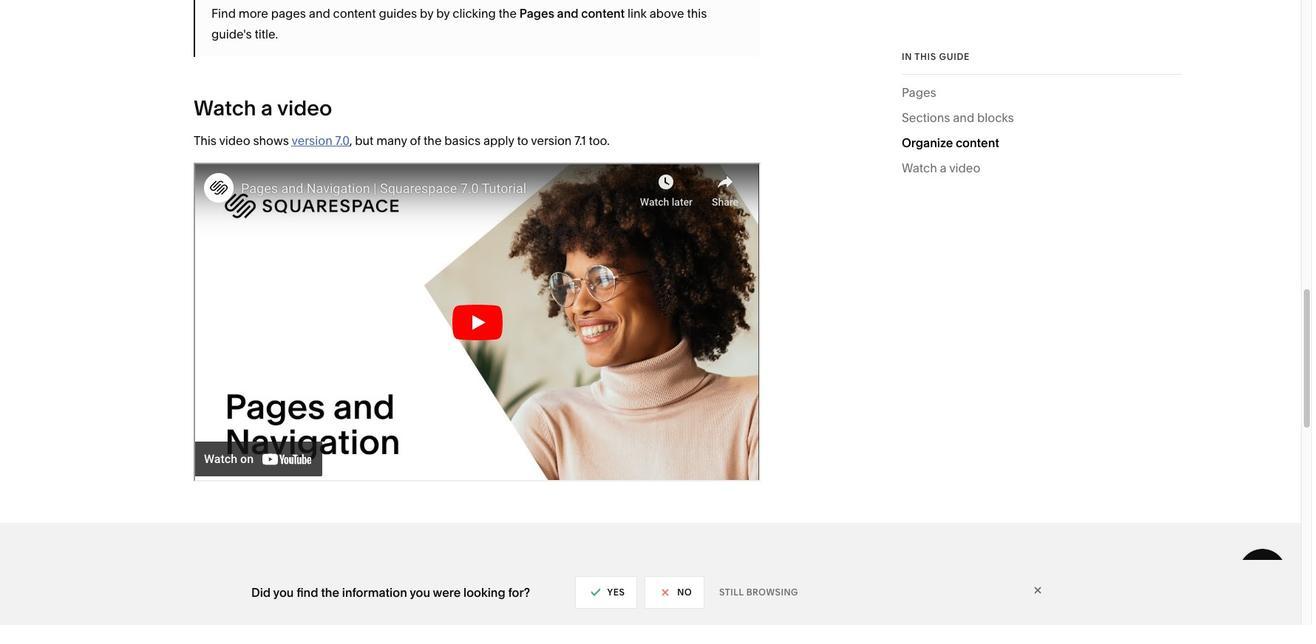 Task type: vqa. For each thing, say whether or not it's contained in the screenshot.
Developer.
no



Task type: locate. For each thing, give the bounding box(es) containing it.
you
[[273, 585, 294, 600], [410, 585, 431, 600]]

to
[[517, 133, 529, 148]]

1 vertical spatial pages
[[902, 85, 937, 100]]

did
[[252, 585, 271, 600]]

you left were
[[410, 585, 431, 600]]

you right did
[[273, 585, 294, 600]]

the right find at left
[[321, 585, 340, 600]]

1 vertical spatial watch
[[902, 160, 938, 175]]

1 horizontal spatial video
[[277, 95, 332, 121]]

2 horizontal spatial content
[[956, 135, 1000, 150]]

in
[[902, 51, 913, 62]]

watch down organize
[[902, 160, 938, 175]]

watch
[[194, 95, 256, 121], [902, 160, 938, 175]]

apply
[[484, 133, 515, 148]]

the right the of in the top of the page
[[424, 133, 442, 148]]

watch a video up the shows
[[194, 95, 332, 121]]

organize content
[[902, 135, 1000, 150]]

and right pages
[[309, 6, 330, 21]]

pages link
[[902, 82, 937, 107]]

2 horizontal spatial and
[[954, 110, 975, 125]]

watch inside watch a video link
[[902, 160, 938, 175]]

0 horizontal spatial content
[[333, 6, 376, 21]]

clicking
[[453, 6, 496, 21]]

the
[[499, 6, 517, 21], [424, 133, 442, 148], [321, 585, 340, 600]]

did you find the information you were looking for?
[[252, 585, 530, 600]]

pages
[[271, 6, 306, 21]]

1 horizontal spatial you
[[410, 585, 431, 600]]

sections and blocks link
[[902, 107, 1015, 132]]

2 horizontal spatial the
[[499, 6, 517, 21]]

a
[[261, 95, 273, 121], [941, 160, 947, 175]]

watch a video down organize content link
[[902, 160, 981, 175]]

1 vertical spatial this
[[915, 51, 937, 62]]

a down organize content link
[[941, 160, 947, 175]]

in this guide
[[902, 51, 971, 62]]

0 horizontal spatial this
[[688, 6, 707, 21]]

0 horizontal spatial watch a video
[[194, 95, 332, 121]]

also
[[530, 563, 558, 580]]

1 horizontal spatial this
[[915, 51, 937, 62]]

0 horizontal spatial pages
[[520, 6, 555, 21]]

guide
[[940, 51, 971, 62]]

0 horizontal spatial a
[[261, 95, 273, 121]]

0 vertical spatial watch
[[194, 95, 256, 121]]

version right 'to'
[[531, 133, 572, 148]]

browsing
[[747, 587, 799, 598]]

this right 'in'
[[915, 51, 937, 62]]

the right clicking
[[499, 6, 517, 21]]

and left link
[[557, 6, 579, 21]]

sections
[[902, 110, 951, 125]]

1 horizontal spatial pages
[[902, 85, 937, 100]]

1 vertical spatial watch a video
[[902, 160, 981, 175]]

1 vertical spatial a
[[941, 160, 947, 175]]

version left the 7.0
[[292, 133, 333, 148]]

this
[[194, 133, 217, 148]]

still browsing
[[720, 587, 799, 598]]

0 horizontal spatial version
[[292, 133, 333, 148]]

2 you from the left
[[410, 585, 431, 600]]

video up version 7.0 link on the top of page
[[277, 95, 332, 121]]

for?
[[508, 585, 530, 600]]

this right above
[[688, 6, 707, 21]]

people also viewed
[[480, 563, 609, 580]]

organize
[[902, 135, 954, 150]]

1 vertical spatial the
[[424, 133, 442, 148]]

and up organize content
[[954, 110, 975, 125]]

1 horizontal spatial watch
[[902, 160, 938, 175]]

version
[[292, 133, 333, 148], [531, 133, 572, 148]]

0 vertical spatial this
[[688, 6, 707, 21]]

this
[[688, 6, 707, 21], [915, 51, 937, 62]]

2 vertical spatial the
[[321, 585, 340, 600]]

0 vertical spatial pages
[[520, 6, 555, 21]]

content down sections and blocks link on the top
[[956, 135, 1000, 150]]

video
[[277, 95, 332, 121], [219, 133, 250, 148], [950, 160, 981, 175]]

people
[[480, 563, 527, 580]]

1 horizontal spatial version
[[531, 133, 572, 148]]

watch a video
[[194, 95, 332, 121], [902, 160, 981, 175]]

0 vertical spatial video
[[277, 95, 332, 121]]

2 vertical spatial video
[[950, 160, 981, 175]]

this inside link above this guide's title.
[[688, 6, 707, 21]]

and
[[309, 6, 330, 21], [557, 6, 579, 21], [954, 110, 975, 125]]

video right this
[[219, 133, 250, 148]]

0 horizontal spatial watch
[[194, 95, 256, 121]]

1 horizontal spatial and
[[557, 6, 579, 21]]

find
[[212, 6, 236, 21]]

pages right clicking
[[520, 6, 555, 21]]

content left link
[[582, 6, 625, 21]]

content left guides
[[333, 6, 376, 21]]

pages up sections
[[902, 85, 937, 100]]

2 version from the left
[[531, 133, 572, 148]]

2 horizontal spatial video
[[950, 160, 981, 175]]

watch a video link
[[902, 158, 981, 183]]

guide's
[[212, 27, 252, 41]]

more
[[239, 6, 268, 21]]

by by
[[420, 6, 450, 21]]

no button
[[645, 576, 705, 609]]

7.1
[[575, 133, 586, 148]]

still
[[720, 587, 744, 598]]

content
[[333, 6, 376, 21], [582, 6, 625, 21], [956, 135, 1000, 150]]

0 horizontal spatial video
[[219, 133, 250, 148]]

too.
[[589, 133, 610, 148]]

pages
[[520, 6, 555, 21], [902, 85, 937, 100]]

video down organize content link
[[950, 160, 981, 175]]

1 you from the left
[[273, 585, 294, 600]]

a up the shows
[[261, 95, 273, 121]]

0 horizontal spatial you
[[273, 585, 294, 600]]

1 vertical spatial video
[[219, 133, 250, 148]]

0 horizontal spatial and
[[309, 6, 330, 21]]

watch up this
[[194, 95, 256, 121]]



Task type: describe. For each thing, give the bounding box(es) containing it.
information
[[342, 585, 407, 600]]

1 horizontal spatial watch a video
[[902, 160, 981, 175]]

,
[[350, 133, 352, 148]]

viewed
[[561, 563, 609, 580]]

looking
[[464, 585, 506, 600]]

still browsing button
[[720, 576, 799, 609]]

title.
[[255, 27, 278, 41]]

link
[[628, 6, 647, 21]]

find more pages and content guides by by clicking the pages and content
[[212, 6, 628, 21]]

version 7.0 link
[[292, 133, 350, 148]]

blocks
[[978, 110, 1015, 125]]

7.0
[[335, 133, 350, 148]]

1 horizontal spatial content
[[582, 6, 625, 21]]

this video shows version 7.0 , but many of the basics apply to version 7.1 too.
[[194, 133, 610, 148]]

find
[[297, 585, 318, 600]]

0 vertical spatial watch a video
[[194, 95, 332, 121]]

sections and blocks
[[902, 110, 1015, 125]]

basics
[[445, 133, 481, 148]]

guides
[[379, 6, 417, 21]]

of
[[410, 133, 421, 148]]

1 version from the left
[[292, 133, 333, 148]]

many
[[377, 133, 407, 148]]

yes button
[[575, 576, 638, 609]]

no
[[678, 587, 692, 598]]

were
[[433, 585, 461, 600]]

above
[[650, 6, 685, 21]]

1 horizontal spatial the
[[424, 133, 442, 148]]

link above this guide's title.
[[212, 6, 707, 41]]

0 vertical spatial the
[[499, 6, 517, 21]]

yes
[[608, 587, 625, 598]]

shows
[[253, 133, 289, 148]]

organize content link
[[902, 132, 1000, 158]]

0 vertical spatial a
[[261, 95, 273, 121]]

0 horizontal spatial the
[[321, 585, 340, 600]]

1 horizontal spatial a
[[941, 160, 947, 175]]

but
[[355, 133, 374, 148]]



